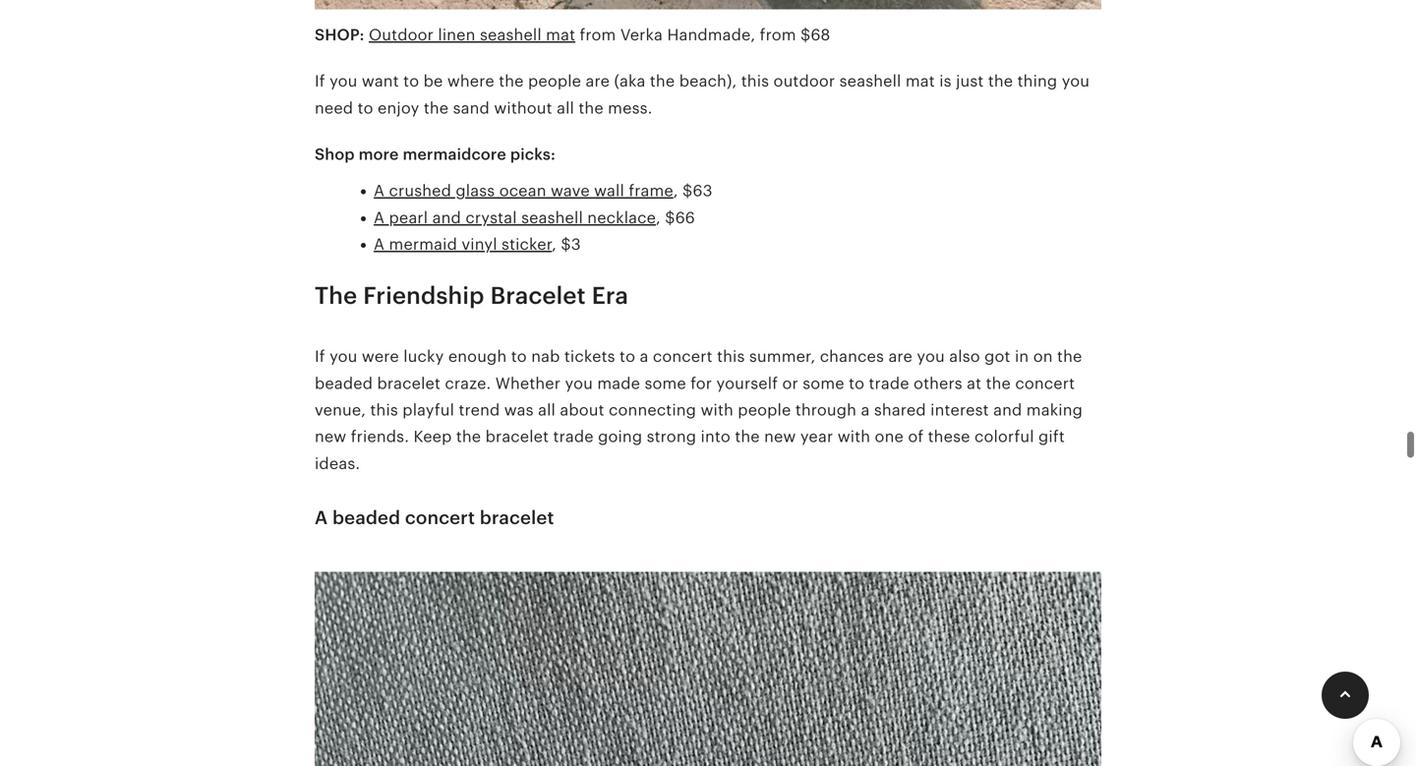 Task type: locate. For each thing, give the bounding box(es) containing it.
people inside if you were lucky enough to nab tickets to a concert this summer, chances are you also got in on the beaded bracelet craze. whether you made some for yourself or some to trade others at the concert venue, this playful trend was all about connecting with people through a shared interest and making new friends. keep the bracelet trade going strong into the new year with one of these colorful gift ideas.
[[738, 401, 791, 419]]

you
[[330, 72, 358, 90], [1062, 72, 1090, 90], [330, 348, 358, 366], [917, 348, 945, 366], [565, 375, 593, 392]]

all inside if you were lucky enough to nab tickets to a concert this summer, chances are you also got in on the beaded bracelet craze. whether you made some for yourself or some to trade others at the concert venue, this playful trend was all about connecting with people through a shared interest and making new friends. keep the bracelet trade going strong into the new year with one of these colorful gift ideas.
[[538, 401, 556, 419]]

all right was
[[538, 401, 556, 419]]

0 vertical spatial ,
[[674, 182, 678, 200]]

1 horizontal spatial a
[[861, 401, 870, 419]]

the right the (aka on the left top of the page
[[650, 72, 675, 90]]

seashell inside if you want to be where the people are (aka the beach), this outdoor seashell mat is just the thing you need to enjoy the sand without all the mess.
[[840, 72, 901, 90]]

outdoor
[[774, 72, 835, 90]]

0 vertical spatial if
[[315, 72, 325, 90]]

1 horizontal spatial trade
[[869, 375, 909, 392]]

a
[[374, 182, 385, 200], [374, 209, 385, 227], [374, 236, 385, 253], [315, 508, 328, 528]]

all right without
[[557, 99, 574, 117]]

mat inside if you want to be where the people are (aka the beach), this outdoor seashell mat is just the thing you need to enjoy the sand without all the mess.
[[906, 72, 935, 90]]

new
[[315, 428, 347, 446], [764, 428, 796, 446]]

1 vertical spatial people
[[738, 401, 791, 419]]

1 horizontal spatial from
[[760, 26, 796, 44]]

if for if you want to be where the people are (aka the beach), this outdoor seashell mat is just the thing you need to enjoy the sand without all the mess.
[[315, 72, 325, 90]]

mat left "verka"
[[546, 26, 576, 44]]

some up connecting
[[645, 375, 686, 392]]

2 vertical spatial bracelet
[[480, 508, 554, 528]]

0 horizontal spatial with
[[701, 401, 734, 419]]

people inside if you want to be where the people are (aka the beach), this outdoor seashell mat is just the thing you need to enjoy the sand without all the mess.
[[528, 72, 581, 90]]

in
[[1015, 348, 1029, 366]]

the
[[499, 72, 524, 90], [650, 72, 675, 90], [988, 72, 1013, 90], [424, 99, 449, 117], [579, 99, 604, 117], [1057, 348, 1082, 366], [986, 375, 1011, 392], [456, 428, 481, 446], [735, 428, 760, 446]]

these
[[928, 428, 970, 446]]

1 vertical spatial if
[[315, 348, 325, 366]]

others
[[914, 375, 963, 392]]

trend
[[459, 401, 500, 419]]

trade
[[869, 375, 909, 392], [553, 428, 594, 446]]

the left mess.
[[579, 99, 604, 117]]

0 vertical spatial a
[[640, 348, 649, 366]]

beaded
[[315, 375, 373, 392], [333, 508, 401, 528]]

mat
[[546, 26, 576, 44], [906, 72, 935, 90]]

0 vertical spatial bracelet
[[377, 375, 441, 392]]

wave
[[551, 182, 590, 200]]

0 horizontal spatial ,
[[552, 236, 557, 253]]

1 horizontal spatial some
[[803, 375, 845, 392]]

all
[[557, 99, 574, 117], [538, 401, 556, 419]]

and up colorful
[[993, 401, 1022, 419]]

1 vertical spatial mat
[[906, 72, 935, 90]]

crystal
[[466, 209, 517, 227]]

sand
[[453, 99, 490, 117]]

this up yourself
[[717, 348, 745, 366]]

0 vertical spatial are
[[586, 72, 610, 90]]

0 horizontal spatial a
[[640, 348, 649, 366]]

with left 'one'
[[838, 428, 871, 446]]

concert down the on at top right
[[1015, 375, 1075, 392]]

1 vertical spatial all
[[538, 401, 556, 419]]

this right beach),
[[741, 72, 769, 90]]

want
[[362, 72, 399, 90]]

0 horizontal spatial all
[[538, 401, 556, 419]]

a left mermaid
[[374, 236, 385, 253]]

the up without
[[499, 72, 524, 90]]

1 vertical spatial a
[[861, 401, 870, 419]]

to
[[403, 72, 419, 90], [358, 99, 373, 117], [511, 348, 527, 366], [620, 348, 635, 366], [849, 375, 865, 392]]

to down want
[[358, 99, 373, 117]]

tickets
[[564, 348, 615, 366]]

some up through
[[803, 375, 845, 392]]

necklace
[[587, 209, 656, 227]]

concert down keep
[[405, 508, 475, 528]]

on
[[1033, 348, 1053, 366]]

this
[[741, 72, 769, 90], [717, 348, 745, 366], [370, 401, 398, 419]]

the friendship bracelet era
[[315, 282, 629, 309]]

1 vertical spatial are
[[889, 348, 913, 366]]

beaded up venue,
[[315, 375, 373, 392]]

1 vertical spatial seashell
[[840, 72, 901, 90]]

people down yourself
[[738, 401, 791, 419]]

seashell right outdoor
[[840, 72, 901, 90]]

with
[[701, 401, 734, 419], [838, 428, 871, 446]]

handmade,
[[667, 26, 756, 44]]

1 horizontal spatial are
[[889, 348, 913, 366]]

if inside if you were lucky enough to nab tickets to a concert this summer, chances are you also got in on the beaded bracelet craze. whether you made some for yourself or some to trade others at the concert venue, this playful trend was all about connecting with people through a shared interest and making new friends. keep the bracelet trade going strong into the new year with one of these colorful gift ideas.
[[315, 348, 325, 366]]

of
[[908, 428, 924, 446]]

are right the chances
[[889, 348, 913, 366]]

concert
[[653, 348, 713, 366], [1015, 375, 1075, 392], [405, 508, 475, 528]]

0 horizontal spatial some
[[645, 375, 686, 392]]

are inside if you want to be where the people are (aka the beach), this outdoor seashell mat is just the thing you need to enjoy the sand without all the mess.
[[586, 72, 610, 90]]

0 horizontal spatial and
[[432, 209, 461, 227]]

from left $68 at the right of page
[[760, 26, 796, 44]]

craze.
[[445, 375, 491, 392]]

1 vertical spatial and
[[993, 401, 1022, 419]]

keep
[[414, 428, 452, 446]]

a down ideas.
[[315, 508, 328, 528]]

2 vertical spatial seashell
[[521, 209, 583, 227]]

2 horizontal spatial concert
[[1015, 375, 1075, 392]]

0 vertical spatial with
[[701, 401, 734, 419]]

ocean
[[499, 182, 546, 200]]

shop: outdoor linen seashell mat from verka handmade, from $68
[[315, 26, 831, 44]]

if up venue,
[[315, 348, 325, 366]]

beaded down ideas.
[[333, 508, 401, 528]]

friendship
[[363, 282, 485, 309]]

0 vertical spatial people
[[528, 72, 581, 90]]

a left shared
[[861, 401, 870, 419]]

if up the need
[[315, 72, 325, 90]]

0 vertical spatial mat
[[546, 26, 576, 44]]

with up the into
[[701, 401, 734, 419]]

wall
[[594, 182, 625, 200]]

if inside if you want to be where the people are (aka the beach), this outdoor seashell mat is just the thing you need to enjoy the sand without all the mess.
[[315, 72, 325, 90]]

, left $63
[[674, 182, 678, 200]]

1 horizontal spatial new
[[764, 428, 796, 446]]

year
[[800, 428, 833, 446]]

trade down about
[[553, 428, 594, 446]]

new left year
[[764, 428, 796, 446]]

1 horizontal spatial all
[[557, 99, 574, 117]]

at
[[967, 375, 982, 392]]

are inside if you were lucky enough to nab tickets to a concert this summer, chances are you also got in on the beaded bracelet craze. whether you made some for yourself or some to trade others at the concert venue, this playful trend was all about connecting with people through a shared interest and making new friends. keep the bracelet trade going strong into the new year with one of these colorful gift ideas.
[[889, 348, 913, 366]]

whether
[[495, 375, 561, 392]]

mermaidcore
[[403, 146, 506, 163]]

2 vertical spatial ,
[[552, 236, 557, 253]]

enjoy
[[378, 99, 419, 117]]

, left $66
[[656, 209, 661, 227]]

new up ideas.
[[315, 428, 347, 446]]

shop
[[315, 146, 355, 163]]

need
[[315, 99, 353, 117]]

seashell down wave
[[521, 209, 583, 227]]

this up friends.
[[370, 401, 398, 419]]

bracelet
[[377, 375, 441, 392], [486, 428, 549, 446], [480, 508, 554, 528]]

vinyl
[[462, 236, 497, 253]]

1 horizontal spatial with
[[838, 428, 871, 446]]

and up a mermaid vinyl sticker link
[[432, 209, 461, 227]]

nab
[[531, 348, 560, 366]]

beach),
[[679, 72, 737, 90]]

0 horizontal spatial are
[[586, 72, 610, 90]]

concert up for
[[653, 348, 713, 366]]

a crushed glass ocean wave wall frame , $63 a pearl and crystal seashell necklace , $66 a mermaid vinyl sticker , $3
[[374, 182, 713, 253]]

seashell right linen
[[480, 26, 542, 44]]

are left the (aka on the left top of the page
[[586, 72, 610, 90]]

frame
[[629, 182, 674, 200]]

people
[[528, 72, 581, 90], [738, 401, 791, 419]]

lucky
[[403, 348, 444, 366]]

mat left is
[[906, 72, 935, 90]]

1 horizontal spatial and
[[993, 401, 1022, 419]]

shared
[[874, 401, 926, 419]]

1 horizontal spatial ,
[[656, 209, 661, 227]]

0 vertical spatial this
[[741, 72, 769, 90]]

1 vertical spatial bracelet
[[486, 428, 549, 446]]

from left "verka"
[[580, 26, 616, 44]]

0 vertical spatial all
[[557, 99, 574, 117]]

for
[[691, 375, 712, 392]]

1 horizontal spatial people
[[738, 401, 791, 419]]

going
[[598, 428, 642, 446]]

seashell
[[480, 26, 542, 44], [840, 72, 901, 90], [521, 209, 583, 227]]

a up made
[[640, 348, 649, 366]]

2 if from the top
[[315, 348, 325, 366]]

some
[[645, 375, 686, 392], [803, 375, 845, 392]]

0 horizontal spatial from
[[580, 26, 616, 44]]

1 vertical spatial ,
[[656, 209, 661, 227]]

0 horizontal spatial trade
[[553, 428, 594, 446]]

if
[[315, 72, 325, 90], [315, 348, 325, 366]]

also
[[949, 348, 980, 366]]

era
[[592, 282, 629, 309]]

trade up shared
[[869, 375, 909, 392]]

people up without
[[528, 72, 581, 90]]

1 vertical spatial beaded
[[333, 508, 401, 528]]

0 vertical spatial concert
[[653, 348, 713, 366]]

a left pearl
[[374, 209, 385, 227]]

1 horizontal spatial concert
[[653, 348, 713, 366]]

0 horizontal spatial concert
[[405, 508, 475, 528]]

, left $3
[[552, 236, 557, 253]]

1 horizontal spatial mat
[[906, 72, 935, 90]]

linen
[[438, 26, 476, 44]]

1 if from the top
[[315, 72, 325, 90]]

0 vertical spatial and
[[432, 209, 461, 227]]

0 horizontal spatial new
[[315, 428, 347, 446]]

1 vertical spatial trade
[[553, 428, 594, 446]]

crushed
[[389, 182, 451, 200]]

0 horizontal spatial mat
[[546, 26, 576, 44]]

to left nab
[[511, 348, 527, 366]]

0 vertical spatial beaded
[[315, 375, 373, 392]]

,
[[674, 182, 678, 200], [656, 209, 661, 227], [552, 236, 557, 253]]

0 horizontal spatial people
[[528, 72, 581, 90]]



Task type: vqa. For each thing, say whether or not it's contained in the screenshot.
Babies,
no



Task type: describe. For each thing, give the bounding box(es) containing it.
the down be
[[424, 99, 449, 117]]

outdoor linen seashell mat link
[[369, 26, 576, 44]]

gift
[[1039, 428, 1065, 446]]

beaded inside if you were lucky enough to nab tickets to a concert this summer, chances are you also got in on the beaded bracelet craze. whether you made some for yourself or some to trade others at the concert venue, this playful trend was all about connecting with people through a shared interest and making new friends. keep the bracelet trade going strong into the new year with one of these colorful gift ideas.
[[315, 375, 373, 392]]

you right thing
[[1062, 72, 1090, 90]]

more
[[359, 146, 399, 163]]

the right at
[[986, 375, 1011, 392]]

yourself
[[717, 375, 778, 392]]

friends.
[[351, 428, 409, 446]]

to up made
[[620, 348, 635, 366]]

1 vertical spatial this
[[717, 348, 745, 366]]

is
[[940, 72, 952, 90]]

a mermaid vinyl sticker link
[[374, 236, 552, 253]]

and inside a crushed glass ocean wave wall frame , $63 a pearl and crystal seashell necklace , $66 a mermaid vinyl sticker , $3
[[432, 209, 461, 227]]

playful
[[403, 401, 454, 419]]

made
[[597, 375, 640, 392]]

colorful
[[975, 428, 1034, 446]]

the right the on at top right
[[1057, 348, 1082, 366]]

1 new from the left
[[315, 428, 347, 446]]

you up about
[[565, 375, 593, 392]]

enough
[[448, 348, 507, 366]]

mess.
[[608, 99, 653, 117]]

be
[[424, 72, 443, 90]]

$3
[[561, 236, 581, 253]]

you left the 'were'
[[330, 348, 358, 366]]

sticker
[[502, 236, 552, 253]]

(aka
[[614, 72, 646, 90]]

picks:
[[510, 146, 556, 163]]

glass
[[456, 182, 495, 200]]

if you want to be where the people are (aka the beach), this outdoor seashell mat is just the thing you need to enjoy the sand without all the mess.
[[315, 72, 1090, 117]]

pearl
[[389, 209, 428, 227]]

0 vertical spatial seashell
[[480, 26, 542, 44]]

strong
[[647, 428, 696, 446]]

interest
[[931, 401, 989, 419]]

venue,
[[315, 401, 366, 419]]

was
[[504, 401, 534, 419]]

2 horizontal spatial ,
[[674, 182, 678, 200]]

the
[[315, 282, 357, 309]]

$68
[[801, 26, 831, 44]]

2 from from the left
[[760, 26, 796, 44]]

without
[[494, 99, 552, 117]]

were
[[362, 348, 399, 366]]

you up 'others'
[[917, 348, 945, 366]]

waterproof outdoor seashell linen play mat image
[[315, 0, 1102, 22]]

just
[[956, 72, 984, 90]]

a beaded concert bracelet
[[315, 508, 554, 528]]

this inside if you want to be where the people are (aka the beach), this outdoor seashell mat is just the thing you need to enjoy the sand without all the mess.
[[741, 72, 769, 90]]

outdoor
[[369, 26, 434, 44]]

to down the chances
[[849, 375, 865, 392]]

a down more
[[374, 182, 385, 200]]

thing
[[1018, 72, 1058, 90]]

one
[[875, 428, 904, 446]]

2 vertical spatial concert
[[405, 508, 475, 528]]

summer,
[[749, 348, 816, 366]]

1 some from the left
[[645, 375, 686, 392]]

a crushed glass ocean wave wall frame link
[[374, 182, 674, 200]]

bracelet
[[490, 282, 586, 309]]

the right the into
[[735, 428, 760, 446]]

mermaid
[[389, 236, 457, 253]]

a pearl and crystal seashell necklace link
[[374, 209, 656, 227]]

the right just
[[988, 72, 1013, 90]]

1 vertical spatial with
[[838, 428, 871, 446]]

2 vertical spatial this
[[370, 401, 398, 419]]

and inside if you were lucky enough to nab tickets to a concert this summer, chances are you also got in on the beaded bracelet craze. whether you made some for yourself or some to trade others at the concert venue, this playful trend was all about connecting with people through a shared interest and making new friends. keep the bracelet trade going strong into the new year with one of these colorful gift ideas.
[[993, 401, 1022, 419]]

1 from from the left
[[580, 26, 616, 44]]

all inside if you want to be where the people are (aka the beach), this outdoor seashell mat is just the thing you need to enjoy the sand without all the mess.
[[557, 99, 574, 117]]

connecting
[[609, 401, 696, 419]]

ideas.
[[315, 455, 360, 473]]

good karma bracelet set image
[[315, 560, 1102, 766]]

making
[[1027, 401, 1083, 419]]

2 new from the left
[[764, 428, 796, 446]]

2 some from the left
[[803, 375, 845, 392]]

1 vertical spatial concert
[[1015, 375, 1075, 392]]

if for if you were lucky enough to nab tickets to a concert this summer, chances are you also got in on the beaded bracelet craze. whether you made some for yourself or some to trade others at the concert venue, this playful trend was all about connecting with people through a shared interest and making new friends. keep the bracelet trade going strong into the new year with one of these colorful gift ideas.
[[315, 348, 325, 366]]

seashell inside a crushed glass ocean wave wall frame , $63 a pearl and crystal seashell necklace , $66 a mermaid vinyl sticker , $3
[[521, 209, 583, 227]]

0 vertical spatial trade
[[869, 375, 909, 392]]

about
[[560, 401, 605, 419]]

$66
[[665, 209, 695, 227]]

shop:
[[315, 26, 364, 44]]

chances
[[820, 348, 884, 366]]

shop more mermaidcore picks:
[[315, 146, 556, 163]]

the down trend
[[456, 428, 481, 446]]

into
[[701, 428, 731, 446]]

got
[[985, 348, 1011, 366]]

you up the need
[[330, 72, 358, 90]]

$63
[[683, 182, 713, 200]]

verka
[[620, 26, 663, 44]]

or
[[782, 375, 799, 392]]

through
[[796, 401, 857, 419]]

to left be
[[403, 72, 419, 90]]

where
[[447, 72, 495, 90]]

if you were lucky enough to nab tickets to a concert this summer, chances are you also got in on the beaded bracelet craze. whether you made some for yourself or some to trade others at the concert venue, this playful trend was all about connecting with people through a shared interest and making new friends. keep the bracelet trade going strong into the new year with one of these colorful gift ideas.
[[315, 348, 1083, 473]]



